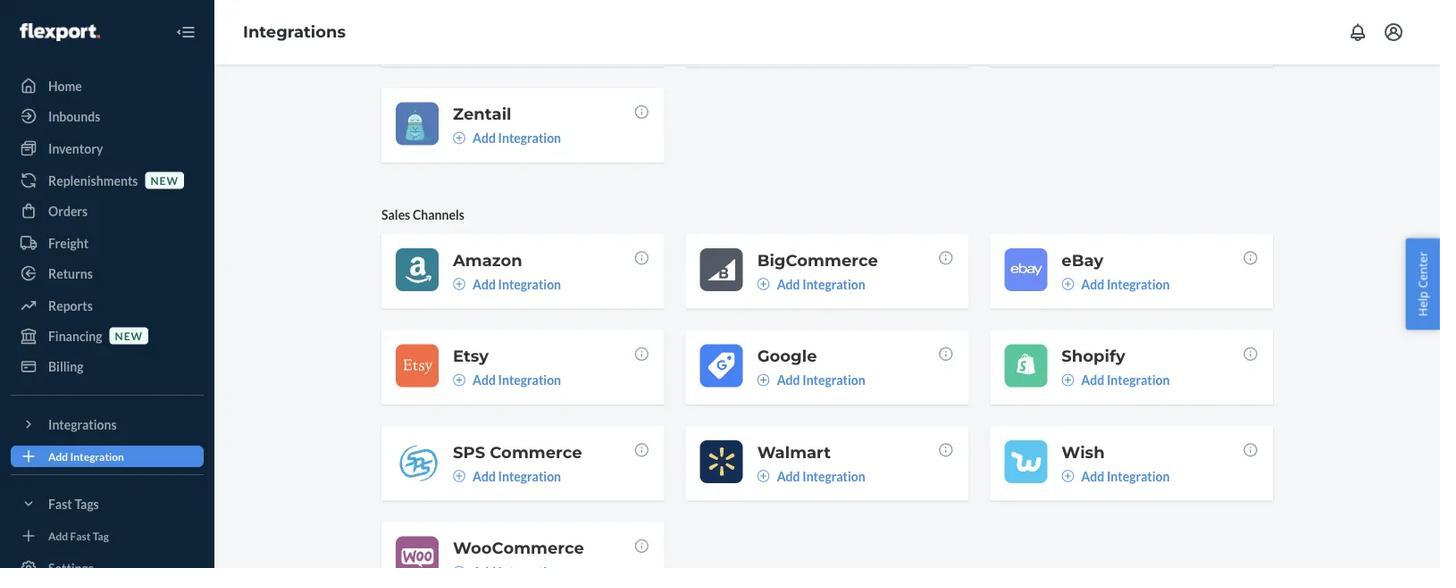 Task type: describe. For each thing, give the bounding box(es) containing it.
plus circle image for google
[[758, 374, 770, 386]]

add integration for ebay
[[1082, 276, 1170, 292]]

integration for shopify
[[1107, 373, 1170, 388]]

wish
[[1062, 442, 1105, 462]]

integration for walmart
[[803, 469, 866, 484]]

shopify
[[1062, 346, 1126, 366]]

add for bigcommerce
[[777, 276, 800, 292]]

sps commerce
[[453, 442, 582, 462]]

billing link
[[11, 352, 204, 381]]

plus circle image for ebay
[[1062, 278, 1075, 290]]

integration for ebay
[[1107, 276, 1170, 292]]

add integration link for shopify
[[1062, 371, 1170, 389]]

sales
[[382, 207, 410, 222]]

sales channels
[[382, 207, 465, 222]]

add for zentail
[[473, 130, 496, 146]]

add integration link for sps commerce
[[453, 467, 561, 485]]

help center button
[[1406, 238, 1441, 330]]

inbounds
[[48, 109, 100, 124]]

home link
[[11, 72, 204, 100]]

freight
[[48, 236, 89, 251]]

fast tags button
[[11, 490, 204, 518]]

add integration for etsy
[[473, 373, 561, 388]]

inbounds link
[[11, 102, 204, 130]]

ebay
[[1062, 250, 1104, 270]]

integration for wish
[[1107, 469, 1170, 484]]

add integration link down integrations dropdown button
[[11, 446, 204, 467]]

commerce
[[490, 442, 582, 462]]

add for etsy
[[473, 373, 496, 388]]

plus circle image for amazon
[[453, 278, 466, 290]]

inventory
[[48, 141, 103, 156]]

integration for etsy
[[498, 373, 561, 388]]

add integration link for ebay
[[1062, 275, 1170, 293]]

plus circle image for woocommerce
[[453, 566, 466, 568]]

integration for google
[[803, 373, 866, 388]]

close navigation image
[[175, 21, 197, 43]]

plus circle image for sps commerce
[[453, 470, 466, 482]]

financing
[[48, 328, 102, 344]]

home
[[48, 78, 82, 93]]

add for sps commerce
[[473, 469, 496, 484]]

inventory link
[[11, 134, 204, 163]]

add for amazon
[[473, 276, 496, 292]]

add integration link for zentail
[[453, 129, 561, 147]]

add integration for wish
[[1082, 469, 1170, 484]]

add integration for amazon
[[473, 276, 561, 292]]

integration for zentail
[[498, 130, 561, 146]]

sps
[[453, 442, 485, 462]]

replenishments
[[48, 173, 138, 188]]

add integration for zentail
[[473, 130, 561, 146]]

add integration for shopify
[[1082, 373, 1170, 388]]

open account menu image
[[1384, 21, 1405, 43]]

add for ebay
[[1082, 276, 1105, 292]]

add integration link for etsy
[[453, 371, 561, 389]]

billing
[[48, 359, 84, 374]]

orders link
[[11, 197, 204, 225]]

returns link
[[11, 259, 204, 288]]

add integration for bigcommerce
[[777, 276, 866, 292]]



Task type: locate. For each thing, give the bounding box(es) containing it.
add integration down amazon
[[473, 276, 561, 292]]

1 vertical spatial fast
[[70, 529, 91, 542]]

add integration for google
[[777, 373, 866, 388]]

0 vertical spatial fast
[[48, 496, 72, 512]]

add integration down zentail
[[473, 130, 561, 146]]

plus circle image down etsy
[[453, 374, 466, 386]]

fast tags
[[48, 496, 99, 512]]

integration
[[498, 130, 561, 146], [498, 276, 561, 292], [803, 276, 866, 292], [1107, 276, 1170, 292], [498, 373, 561, 388], [803, 373, 866, 388], [1107, 373, 1170, 388], [70, 450, 124, 463], [498, 469, 561, 484], [803, 469, 866, 484], [1107, 469, 1170, 484]]

add for wish
[[1082, 469, 1105, 484]]

add down google
[[777, 373, 800, 388]]

add integration link for bigcommerce
[[758, 275, 866, 293]]

channels
[[413, 207, 465, 222]]

add integration link down zentail
[[453, 129, 561, 147]]

tags
[[75, 496, 99, 512]]

add fast tag
[[48, 529, 109, 542]]

0 vertical spatial integrations
[[243, 22, 346, 42]]

plus circle image down amazon
[[453, 278, 466, 290]]

plus circle image for zentail
[[453, 132, 466, 144]]

0 vertical spatial plus circle image
[[453, 132, 466, 144]]

add integration down etsy
[[473, 373, 561, 388]]

add integration down walmart
[[777, 469, 866, 484]]

reports
[[48, 298, 93, 313]]

plus circle image for bigcommerce
[[758, 278, 770, 290]]

etsy
[[453, 346, 489, 366]]

plus circle image down walmart
[[758, 470, 770, 482]]

walmart
[[758, 442, 831, 462]]

plus circle image down google
[[758, 374, 770, 386]]

add integration down shopify in the bottom of the page
[[1082, 373, 1170, 388]]

add integration down wish
[[1082, 469, 1170, 484]]

plus circle image for etsy
[[453, 374, 466, 386]]

1 horizontal spatial new
[[151, 174, 179, 187]]

add down walmart
[[777, 469, 800, 484]]

1 vertical spatial plus circle image
[[758, 278, 770, 290]]

add down bigcommerce
[[777, 276, 800, 292]]

add down sps
[[473, 469, 496, 484]]

plus circle image down bigcommerce
[[758, 278, 770, 290]]

plus circle image down shopify in the bottom of the page
[[1062, 374, 1075, 386]]

add integration down bigcommerce
[[777, 276, 866, 292]]

add for google
[[777, 373, 800, 388]]

orders
[[48, 203, 88, 219]]

zentail
[[453, 104, 512, 124]]

add
[[473, 130, 496, 146], [473, 276, 496, 292], [777, 276, 800, 292], [1082, 276, 1105, 292], [473, 373, 496, 388], [777, 373, 800, 388], [1082, 373, 1105, 388], [48, 450, 68, 463], [473, 469, 496, 484], [777, 469, 800, 484], [1082, 469, 1105, 484], [48, 529, 68, 542]]

add down etsy
[[473, 373, 496, 388]]

add integration down sps commerce
[[473, 469, 561, 484]]

new
[[151, 174, 179, 187], [115, 329, 143, 342]]

add integration link down walmart
[[758, 467, 866, 485]]

0 horizontal spatial integrations
[[48, 417, 117, 432]]

add down wish
[[1082, 469, 1105, 484]]

fast left "tag" at the left bottom of page
[[70, 529, 91, 542]]

reports link
[[11, 291, 204, 320]]

integration for bigcommerce
[[803, 276, 866, 292]]

add integration link down ebay
[[1062, 275, 1170, 293]]

center
[[1415, 252, 1431, 288]]

integrations
[[243, 22, 346, 42], [48, 417, 117, 432]]

add integration link down bigcommerce
[[758, 275, 866, 293]]

add integration link down wish
[[1062, 467, 1170, 485]]

fast inside dropdown button
[[48, 496, 72, 512]]

add integration for sps commerce
[[473, 469, 561, 484]]

plus circle image down wish
[[1062, 470, 1075, 482]]

returns
[[48, 266, 93, 281]]

woocommerce
[[453, 538, 584, 558]]

add down fast tags
[[48, 529, 68, 542]]

1 vertical spatial new
[[115, 329, 143, 342]]

add integration down integrations dropdown button
[[48, 450, 124, 463]]

1 horizontal spatial integrations
[[243, 22, 346, 42]]

add integration link for wish
[[1062, 467, 1170, 485]]

add down zentail
[[473, 130, 496, 146]]

add down ebay
[[1082, 276, 1105, 292]]

open notifications image
[[1348, 21, 1369, 43]]

flexport logo image
[[20, 23, 100, 41]]

add up fast tags
[[48, 450, 68, 463]]

add for walmart
[[777, 469, 800, 484]]

1 vertical spatial integrations
[[48, 417, 117, 432]]

add integration
[[473, 130, 561, 146], [473, 276, 561, 292], [777, 276, 866, 292], [1082, 276, 1170, 292], [473, 373, 561, 388], [777, 373, 866, 388], [1082, 373, 1170, 388], [48, 450, 124, 463], [473, 469, 561, 484], [777, 469, 866, 484], [1082, 469, 1170, 484]]

plus circle image for wish
[[1062, 470, 1075, 482]]

fast
[[48, 496, 72, 512], [70, 529, 91, 542]]

add integration link down google
[[758, 371, 866, 389]]

add integration link down sps commerce
[[453, 467, 561, 485]]

add down amazon
[[473, 276, 496, 292]]

plus circle image down zentail
[[453, 132, 466, 144]]

freight link
[[11, 229, 204, 257]]

add integration down ebay
[[1082, 276, 1170, 292]]

0 horizontal spatial new
[[115, 329, 143, 342]]

add integration link down shopify in the bottom of the page
[[1062, 371, 1170, 389]]

add for shopify
[[1082, 373, 1105, 388]]

new up orders link on the left of page
[[151, 174, 179, 187]]

integration for sps commerce
[[498, 469, 561, 484]]

add integration for walmart
[[777, 469, 866, 484]]

2 vertical spatial plus circle image
[[758, 374, 770, 386]]

integrations inside dropdown button
[[48, 417, 117, 432]]

plus circle image down sps
[[453, 470, 466, 482]]

add integration down google
[[777, 373, 866, 388]]

new down reports link
[[115, 329, 143, 342]]

add down shopify in the bottom of the page
[[1082, 373, 1105, 388]]

tag
[[93, 529, 109, 542]]

new for financing
[[115, 329, 143, 342]]

help
[[1415, 291, 1431, 317]]

bigcommerce
[[758, 250, 878, 270]]

add integration link for amazon
[[453, 275, 561, 293]]

plus circle image
[[453, 132, 466, 144], [758, 278, 770, 290], [758, 374, 770, 386]]

amazon
[[453, 250, 523, 270]]

add fast tag link
[[11, 526, 204, 547]]

plus circle image
[[453, 278, 466, 290], [1062, 278, 1075, 290], [453, 374, 466, 386], [1062, 374, 1075, 386], [453, 470, 466, 482], [758, 470, 770, 482], [1062, 470, 1075, 482], [453, 566, 466, 568]]

help center
[[1415, 252, 1431, 317]]

integration for amazon
[[498, 276, 561, 292]]

plus circle image for shopify
[[1062, 374, 1075, 386]]

plus circle image for walmart
[[758, 470, 770, 482]]

integrations button
[[11, 410, 204, 439]]

plus circle image down woocommerce on the bottom of page
[[453, 566, 466, 568]]

new for replenishments
[[151, 174, 179, 187]]

google
[[758, 346, 817, 366]]

add integration link down amazon
[[453, 275, 561, 293]]

fast left "tags"
[[48, 496, 72, 512]]

plus circle image down ebay
[[1062, 278, 1075, 290]]

add integration link
[[453, 129, 561, 147], [453, 275, 561, 293], [758, 275, 866, 293], [1062, 275, 1170, 293], [453, 371, 561, 389], [758, 371, 866, 389], [1062, 371, 1170, 389], [11, 446, 204, 467], [453, 467, 561, 485], [758, 467, 866, 485], [1062, 467, 1170, 485]]

add integration link for google
[[758, 371, 866, 389]]

add integration link for walmart
[[758, 467, 866, 485]]

integrations link
[[243, 22, 346, 42]]

0 vertical spatial new
[[151, 174, 179, 187]]

add integration link down etsy
[[453, 371, 561, 389]]



Task type: vqa. For each thing, say whether or not it's contained in the screenshot.
the left new
yes



